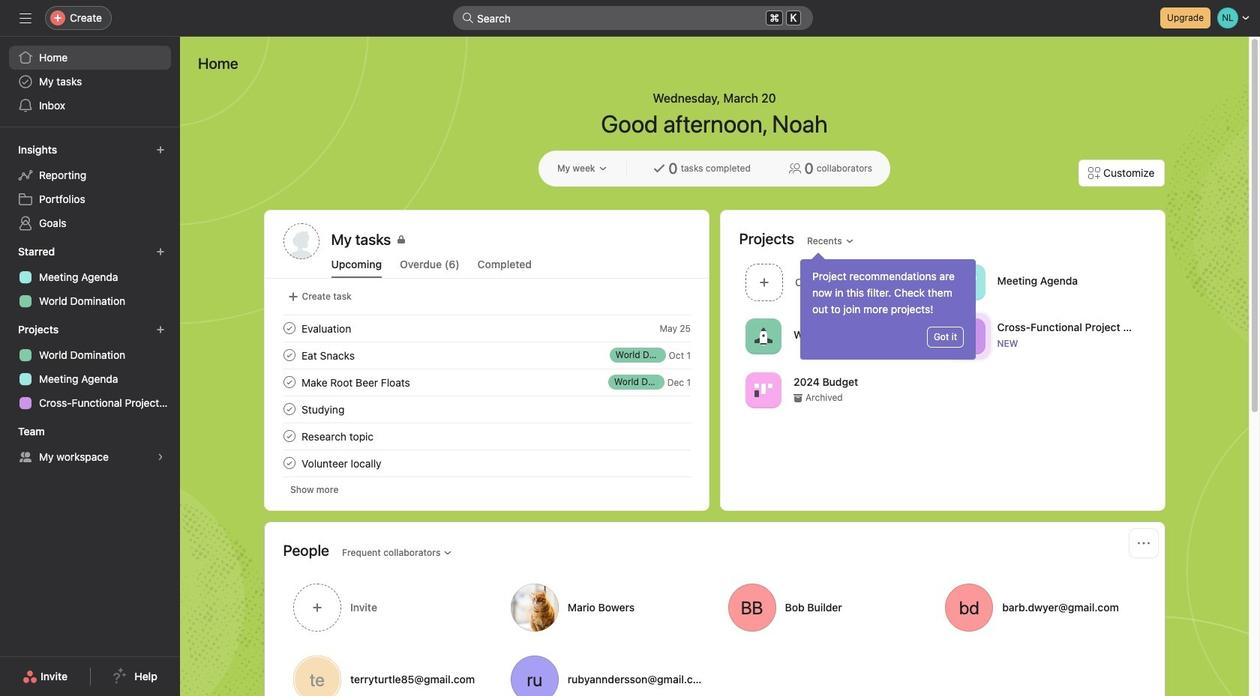 Task type: describe. For each thing, give the bounding box(es) containing it.
mark complete image for 3rd mark complete checkbox from the bottom of the page
[[280, 374, 298, 392]]

teams element
[[0, 419, 180, 473]]

0 vertical spatial board image
[[958, 273, 976, 291]]

mark complete image for 4th mark complete checkbox from the top
[[280, 401, 298, 419]]

mark complete image for 2nd mark complete checkbox from the top of the page
[[280, 347, 298, 365]]

add items to starred image
[[156, 248, 165, 257]]

0 horizontal spatial board image
[[754, 381, 772, 399]]

rocket image
[[754, 327, 772, 345]]

starred element
[[0, 239, 180, 317]]

1 mark complete checkbox from the top
[[280, 320, 298, 338]]

new project or portfolio image
[[156, 326, 165, 335]]

see details, my workspace image
[[156, 453, 165, 462]]

line_and_symbols image
[[958, 327, 976, 345]]



Task type: locate. For each thing, give the bounding box(es) containing it.
mark complete image for 5th mark complete checkbox from the bottom of the page
[[280, 320, 298, 338]]

board image down rocket icon
[[754, 381, 772, 399]]

2 mark complete image from the top
[[280, 347, 298, 365]]

4 mark complete checkbox from the top
[[280, 401, 298, 419]]

4 mark complete image from the top
[[280, 401, 298, 419]]

6 mark complete image from the top
[[280, 455, 298, 473]]

2 mark complete checkbox from the top
[[280, 347, 298, 365]]

1 horizontal spatial board image
[[958, 273, 976, 291]]

5 mark complete checkbox from the top
[[280, 455, 298, 473]]

mark complete image for first mark complete checkbox from the bottom of the page
[[280, 455, 298, 473]]

board image
[[958, 273, 976, 291], [754, 381, 772, 399]]

hide sidebar image
[[20, 12, 32, 24]]

None field
[[453, 6, 813, 30]]

add profile photo image
[[283, 224, 319, 260]]

5 mark complete image from the top
[[280, 428, 298, 446]]

1 vertical spatial board image
[[754, 381, 772, 399]]

list item
[[739, 260, 943, 305], [265, 315, 708, 342], [265, 342, 708, 369], [265, 369, 708, 396], [265, 396, 708, 423], [265, 450, 708, 477]]

Mark complete checkbox
[[280, 428, 298, 446]]

new insights image
[[156, 146, 165, 155]]

prominent image
[[462, 12, 474, 24]]

global element
[[0, 37, 180, 127]]

mark complete image for mark complete option
[[280, 428, 298, 446]]

Search tasks, projects, and more text field
[[453, 6, 813, 30]]

board image up line_and_symbols "icon" in the top of the page
[[958, 273, 976, 291]]

Mark complete checkbox
[[280, 320, 298, 338], [280, 347, 298, 365], [280, 374, 298, 392], [280, 401, 298, 419], [280, 455, 298, 473]]

3 mark complete checkbox from the top
[[280, 374, 298, 392]]

projects element
[[0, 317, 180, 419]]

1 mark complete image from the top
[[280, 320, 298, 338]]

insights element
[[0, 137, 180, 239]]

3 mark complete image from the top
[[280, 374, 298, 392]]

mark complete image
[[280, 320, 298, 338], [280, 347, 298, 365], [280, 374, 298, 392], [280, 401, 298, 419], [280, 428, 298, 446], [280, 455, 298, 473]]

tooltip
[[800, 255, 976, 360]]



Task type: vqa. For each thing, say whether or not it's contained in the screenshot.
frequent collaborators dropdown button
no



